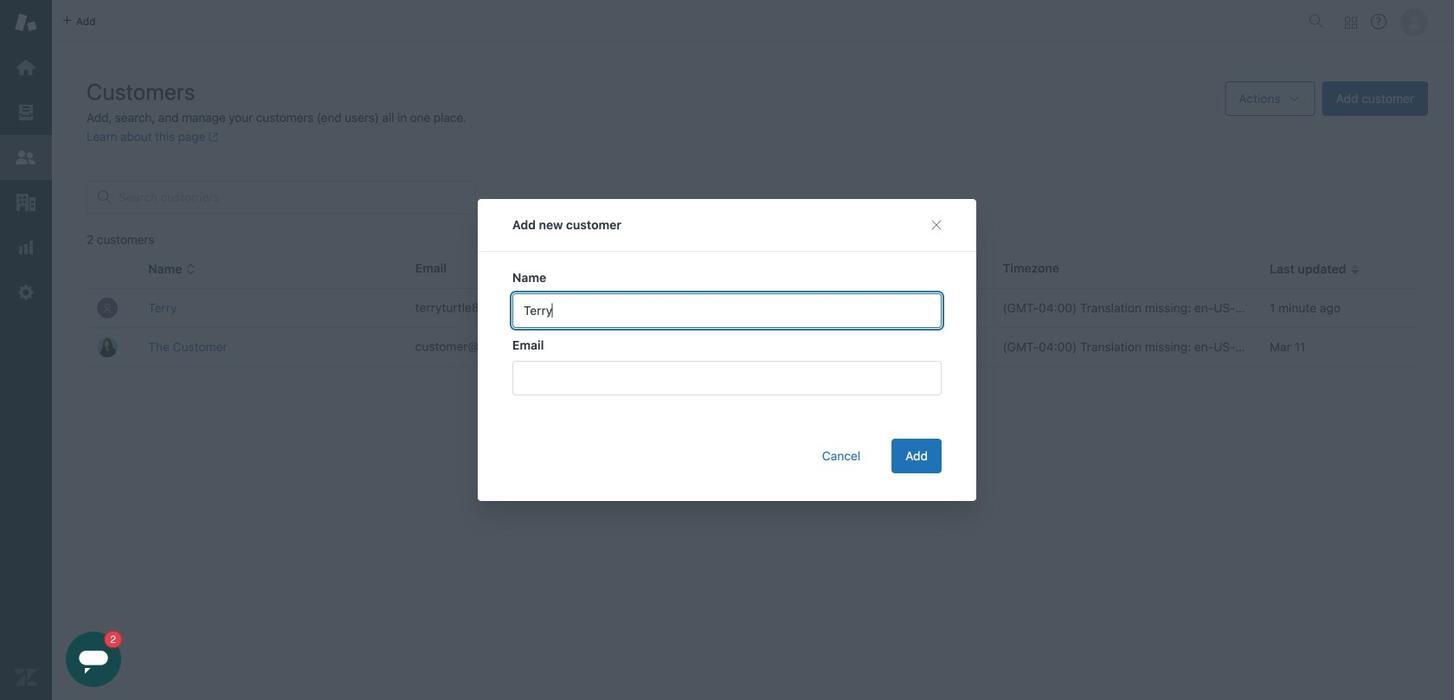 Task type: describe. For each thing, give the bounding box(es) containing it.
get help image
[[1371, 14, 1387, 29]]

get started image
[[15, 56, 37, 79]]

reporting image
[[15, 236, 37, 259]]

customers image
[[15, 146, 37, 169]]

(opens in a new tab) image
[[205, 132, 219, 142]]



Task type: locate. For each thing, give the bounding box(es) containing it.
None field
[[512, 293, 942, 328], [512, 361, 942, 396], [512, 293, 942, 328], [512, 361, 942, 396]]

organizations image
[[15, 191, 37, 214]]

admin image
[[15, 281, 37, 304]]

zendesk support image
[[15, 11, 37, 34]]

Search customers field
[[119, 190, 465, 205]]

views image
[[15, 101, 37, 124]]

close modal image
[[930, 218, 944, 232]]

unverified email image
[[564, 302, 577, 316]]

zendesk image
[[15, 667, 37, 689]]

zendesk products image
[[1345, 17, 1357, 29]]

dialog
[[478, 199, 976, 501]]

main element
[[0, 0, 52, 700]]



Task type: vqa. For each thing, say whether or not it's contained in the screenshot.
the 'main' element
yes



